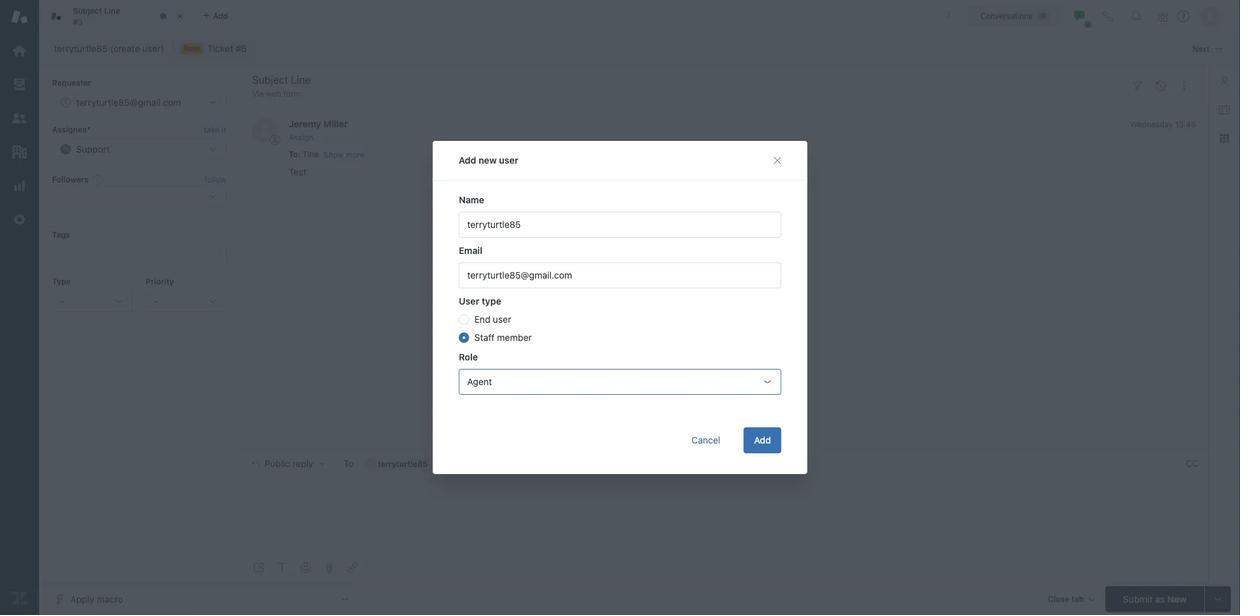 Task type: locate. For each thing, give the bounding box(es) containing it.
new right as
[[1168, 595, 1187, 605]]

1 vertical spatial terryturtle85
[[378, 460, 428, 469]]

main element
[[0, 0, 39, 616]]

miller
[[324, 118, 348, 129]]

zendesk support image
[[11, 8, 28, 25]]

cc button
[[1186, 459, 1199, 470]]

terryturtle85 (create user)
[[54, 43, 164, 54]]

Public reply composer text field
[[246, 478, 1203, 505]]

add attachment image
[[324, 563, 334, 574]]

edit user image
[[433, 460, 442, 469]]

1 - from the left
[[60, 296, 65, 307]]

terryturtle85@gmail.com image
[[365, 459, 375, 470]]

terryturtle85
[[54, 43, 108, 54], [378, 460, 428, 469]]

staff member
[[475, 333, 532, 343]]

role
[[459, 352, 478, 363]]

1 horizontal spatial to
[[344, 459, 354, 470]]

user right new
[[499, 155, 519, 166]]

apps image
[[1220, 133, 1230, 144]]

user type
[[459, 296, 501, 307]]

via
[[252, 89, 264, 99]]

agent
[[467, 377, 492, 388]]

staff
[[475, 333, 495, 343]]

add new user
[[459, 155, 519, 166]]

follow button
[[205, 174, 226, 185]]

0 horizontal spatial terryturtle85
[[54, 43, 108, 54]]

avatar image
[[252, 117, 278, 143]]

cancel
[[692, 435, 721, 446]]

new down close image
[[184, 44, 200, 53]]

2 - button from the left
[[146, 291, 226, 312]]

tina
[[303, 150, 318, 159]]

0 vertical spatial to
[[289, 150, 298, 159]]

new
[[184, 44, 200, 53], [1168, 595, 1187, 605]]

- button
[[52, 291, 133, 312], [146, 291, 226, 312]]

zendesk image
[[11, 591, 28, 608]]

end
[[475, 315, 491, 325]]

to left terryturtle85@gmail.com icon
[[344, 459, 354, 470]]

0 horizontal spatial new
[[184, 44, 200, 53]]

conversations
[[981, 11, 1033, 20]]

add inside add 'button'
[[754, 435, 771, 446]]

terryturtle85 for terryturtle85
[[378, 460, 428, 469]]

1 horizontal spatial terryturtle85
[[378, 460, 428, 469]]

1 horizontal spatial - button
[[146, 291, 226, 312]]

0 horizontal spatial to
[[289, 150, 298, 159]]

Wednesday 13:45 text field
[[1131, 120, 1196, 129]]

1 horizontal spatial new
[[1168, 595, 1187, 605]]

type
[[52, 277, 71, 287]]

form
[[283, 89, 301, 99]]

customers image
[[11, 110, 28, 127]]

take it
[[204, 125, 226, 134]]

format text image
[[277, 563, 288, 574]]

user up the staff member
[[493, 315, 511, 325]]

0 vertical spatial add
[[459, 155, 476, 166]]

1 vertical spatial add
[[754, 435, 771, 446]]

- button down type
[[52, 291, 133, 312]]

get help image
[[1178, 10, 1190, 22]]

user)
[[142, 43, 164, 54]]

0 vertical spatial new
[[184, 44, 200, 53]]

add button
[[744, 428, 782, 454]]

terryturtle85 right terryturtle85@gmail.com icon
[[378, 460, 428, 469]]

to inside to : tina show more
[[289, 150, 298, 159]]

terryturtle85 (create user) link
[[46, 40, 173, 58]]

next button
[[1185, 38, 1231, 59]]

Subject field
[[250, 72, 1123, 88]]

admin image
[[11, 211, 28, 228]]

test
[[289, 167, 307, 177]]

via web form
[[252, 89, 301, 99]]

wednesday
[[1131, 120, 1173, 129]]

terryturtle85 inside secondary element
[[54, 43, 108, 54]]

subject line #5
[[73, 6, 120, 26]]

- down type
[[60, 296, 65, 307]]

0 horizontal spatial -
[[60, 296, 65, 307]]

-
[[60, 296, 65, 307], [154, 296, 158, 307]]

more
[[346, 151, 365, 160]]

knowledge image
[[1220, 105, 1230, 115]]

- down priority
[[154, 296, 158, 307]]

tab containing subject line
[[39, 0, 195, 33]]

add for add new user
[[459, 155, 476, 166]]

1 - button from the left
[[52, 291, 133, 312]]

assignee*
[[52, 125, 91, 134]]

0 horizontal spatial add
[[459, 155, 476, 166]]

- button down priority
[[146, 291, 226, 312]]

1 vertical spatial to
[[344, 459, 354, 470]]

show more button
[[324, 149, 365, 161]]

zendesk products image
[[1158, 13, 1168, 22]]

name
[[459, 195, 484, 206]]

add
[[459, 155, 476, 166], [754, 435, 771, 446]]

add for add
[[754, 435, 771, 446]]

:
[[298, 150, 301, 159]]

tab
[[39, 0, 195, 33]]

type
[[482, 296, 501, 307]]

tabs tab list
[[39, 0, 930, 33]]

to
[[289, 150, 298, 159], [344, 459, 354, 470]]

2 - from the left
[[154, 296, 158, 307]]

add left new
[[459, 155, 476, 166]]

submit
[[1123, 595, 1153, 605]]

13:45
[[1176, 120, 1196, 129]]

Name field
[[459, 212, 782, 238]]

terryturtle85 down #5
[[54, 43, 108, 54]]

1 horizontal spatial -
[[154, 296, 158, 307]]

agent button
[[459, 369, 782, 395]]

user
[[499, 155, 519, 166], [493, 315, 511, 325]]

0 horizontal spatial - button
[[52, 291, 133, 312]]

add right "cancel"
[[754, 435, 771, 446]]

0 vertical spatial terryturtle85
[[54, 43, 108, 54]]

new inside secondary element
[[184, 44, 200, 53]]

to left tina on the left of the page
[[289, 150, 298, 159]]

assign button
[[289, 132, 313, 144]]

1 vertical spatial new
[[1168, 595, 1187, 605]]

priority
[[146, 277, 174, 287]]

1 horizontal spatial add
[[754, 435, 771, 446]]



Task type: vqa. For each thing, say whether or not it's contained in the screenshot.
second 'PENDING' from left
no



Task type: describe. For each thing, give the bounding box(es) containing it.
conversations button
[[967, 6, 1063, 26]]

submit as new
[[1123, 595, 1187, 605]]

get started image
[[11, 42, 28, 59]]

terryturtle85 for terryturtle85 (create user)
[[54, 43, 108, 54]]

member
[[497, 333, 532, 343]]

it
[[222, 125, 226, 134]]

jeremy
[[289, 118, 321, 129]]

Email field
[[459, 263, 782, 289]]

to : tina show more
[[289, 150, 365, 160]]

- button for priority
[[146, 291, 226, 312]]

as
[[1156, 595, 1165, 605]]

follow
[[205, 175, 226, 184]]

take
[[204, 125, 219, 134]]

take it button
[[204, 123, 226, 136]]

cancel button
[[681, 428, 731, 454]]

close image
[[174, 10, 187, 23]]

draft mode image
[[254, 563, 264, 574]]

views image
[[11, 76, 28, 93]]

secondary element
[[39, 36, 1240, 62]]

- for type
[[60, 296, 65, 307]]

next
[[1193, 44, 1210, 53]]

show
[[324, 151, 344, 160]]

new
[[479, 155, 497, 166]]

email
[[459, 246, 483, 256]]

reporting image
[[11, 178, 28, 194]]

line
[[104, 6, 120, 15]]

1 vertical spatial user
[[493, 315, 511, 325]]

tags
[[52, 230, 70, 240]]

customer context image
[[1220, 76, 1230, 87]]

subject
[[73, 6, 102, 15]]

assign
[[289, 133, 313, 142]]

close modal image
[[772, 155, 783, 166]]

web
[[266, 89, 281, 99]]

new link
[[172, 40, 255, 58]]

(create
[[110, 43, 140, 54]]

end user
[[475, 315, 511, 325]]

to for to
[[344, 459, 354, 470]]

events image
[[1156, 81, 1166, 92]]

insert emojis image
[[301, 563, 311, 574]]

to for to : tina show more
[[289, 150, 298, 159]]

#5
[[73, 17, 83, 26]]

user
[[459, 296, 480, 307]]

organizations image
[[11, 144, 28, 161]]

add new user dialog
[[433, 141, 808, 475]]

add link (cmd k) image
[[347, 563, 358, 574]]

jeremy miller link
[[289, 118, 348, 129]]

wednesday 13:45
[[1131, 120, 1196, 129]]

- for priority
[[154, 296, 158, 307]]

- button for type
[[52, 291, 133, 312]]

cc
[[1186, 459, 1199, 470]]

0 vertical spatial user
[[499, 155, 519, 166]]

jeremy miller assign
[[289, 118, 348, 142]]



